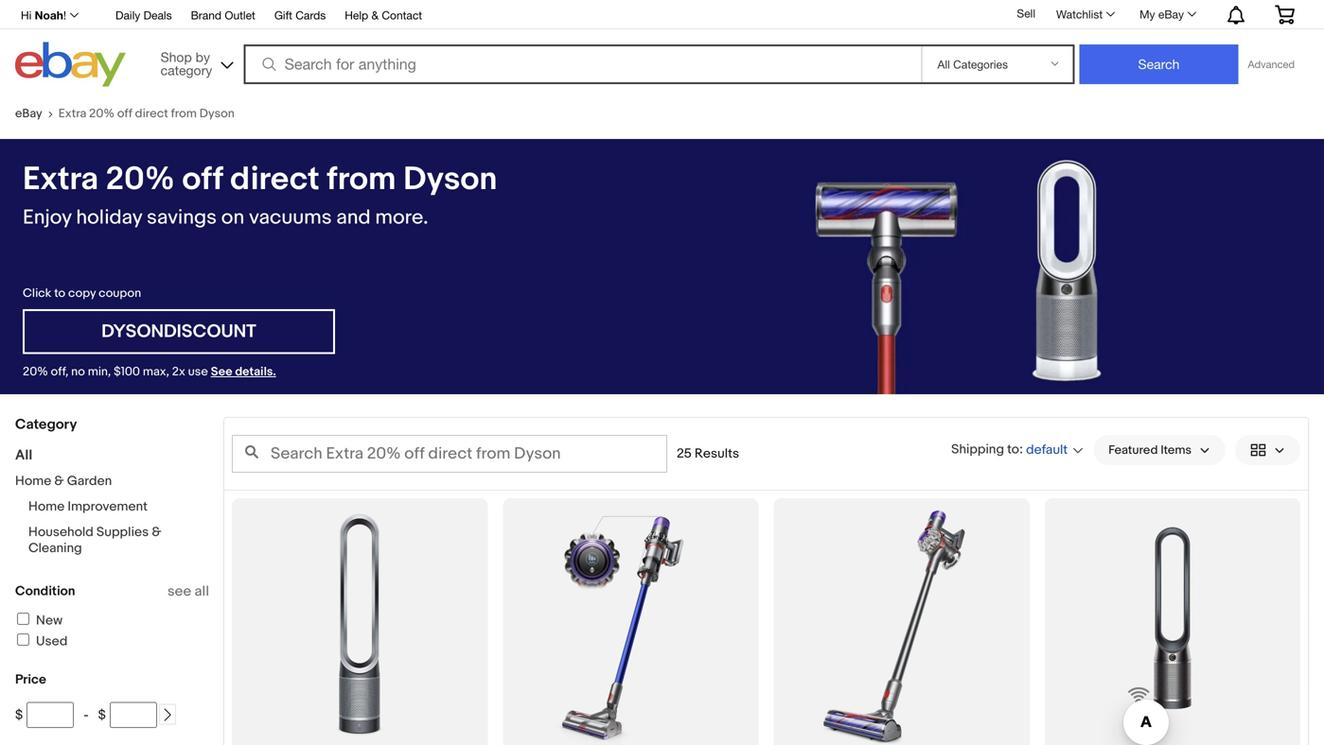 Task type: vqa. For each thing, say whether or not it's contained in the screenshot.
direct to the bottom
yes



Task type: describe. For each thing, give the bounding box(es) containing it.
watchlist
[[1056, 8, 1103, 21]]

min,
[[88, 365, 111, 380]]

shop by category button
[[152, 42, 237, 83]]

ebay inside account navigation
[[1159, 8, 1184, 21]]

from for extra 20% off direct from dyson enjoy holiday savings on vacuums and more.
[[327, 160, 396, 199]]

& inside account navigation
[[372, 9, 379, 22]]

sell link
[[1009, 7, 1044, 20]]

noah
[[35, 9, 63, 22]]

off,
[[51, 365, 68, 380]]

2 vertical spatial 20%
[[23, 365, 48, 380]]

gift
[[274, 9, 292, 22]]

see all button
[[168, 584, 209, 601]]

results
[[695, 446, 739, 462]]

default
[[1026, 443, 1068, 459]]

daily deals
[[115, 9, 172, 22]]

Used checkbox
[[17, 634, 29, 647]]

:
[[1020, 442, 1023, 458]]

used link
[[14, 634, 68, 650]]

hi
[[21, 9, 32, 22]]

Minimum Value text field
[[27, 703, 74, 729]]

price
[[15, 673, 46, 689]]

used
[[36, 634, 68, 650]]

featured items button
[[1094, 435, 1226, 466]]

$100
[[114, 365, 140, 380]]

extra 20% off direct from dyson
[[58, 106, 235, 121]]

contact
[[382, 9, 422, 22]]

advanced link
[[1239, 45, 1304, 83]]

daily
[[115, 9, 140, 22]]

extra for extra 20% off direct from dyson enjoy holiday savings on vacuums and more.
[[23, 160, 99, 199]]

dyson for extra 20% off direct from dyson enjoy holiday savings on vacuums and more.
[[403, 160, 497, 199]]

holiday
[[76, 205, 142, 230]]

1 horizontal spatial &
[[152, 525, 161, 541]]

improvement
[[68, 499, 148, 515]]

all home & garden home improvement household supplies & cleaning
[[15, 447, 161, 557]]

New checkbox
[[17, 613, 29, 626]]

help
[[345, 9, 368, 22]]

all
[[15, 447, 32, 464]]

dysondiscount
[[101, 321, 256, 343]]

extra 20% off direct from dyson enjoy holiday savings on vacuums and more.
[[23, 160, 497, 230]]

shipping to : default
[[951, 442, 1068, 459]]

off for extra 20% off direct from dyson enjoy holiday savings on vacuums and more.
[[182, 160, 223, 199]]

0 horizontal spatial &
[[54, 474, 64, 490]]

cleaning
[[28, 541, 82, 557]]

supplies
[[96, 525, 149, 541]]

dyson v11 torque drive + cordless vacuum | blue | refurbished image
[[503, 499, 759, 746]]

to for copy
[[54, 286, 65, 301]]

home & garden link
[[15, 474, 112, 490]]

deals
[[143, 9, 172, 22]]

from for extra 20% off direct from dyson
[[171, 106, 197, 121]]

details.
[[235, 365, 276, 380]]

new
[[36, 613, 63, 630]]

my
[[1140, 8, 1155, 21]]

outlet
[[225, 9, 255, 22]]

all
[[195, 584, 209, 601]]

household supplies & cleaning link
[[28, 525, 161, 557]]

0 vertical spatial home
[[15, 474, 51, 490]]

-
[[83, 708, 89, 724]]

watchlist link
[[1046, 3, 1124, 26]]

extra 20% off direct from dyson main content
[[0, 92, 1324, 746]]

coupon
[[99, 286, 141, 301]]

more.
[[375, 205, 428, 230]]

brand outlet
[[191, 9, 255, 22]]

ebay inside extra 20% off direct from dyson main content
[[15, 106, 42, 121]]

by
[[196, 49, 210, 65]]

dyson v8 cordless vacuum | silver | refurbished image
[[774, 499, 1030, 746]]

no
[[71, 365, 85, 380]]



Task type: locate. For each thing, give the bounding box(es) containing it.
to left default
[[1007, 442, 1020, 458]]

0 vertical spatial off
[[117, 106, 132, 121]]

to for :
[[1007, 442, 1020, 458]]

25 results
[[677, 446, 739, 462]]

help & contact link
[[345, 6, 422, 27]]

1 vertical spatial home
[[28, 499, 65, 515]]

0 vertical spatial 20%
[[89, 106, 114, 121]]

2 $ from the left
[[98, 708, 106, 724]]

hi noah !
[[21, 9, 66, 22]]

25
[[677, 446, 692, 462]]

to
[[54, 286, 65, 301], [1007, 442, 1020, 458]]

direct for extra 20% off direct from dyson enjoy holiday savings on vacuums and more.
[[230, 160, 320, 199]]

& right supplies
[[152, 525, 161, 541]]

0 vertical spatial to
[[54, 286, 65, 301]]

extra
[[58, 106, 86, 121], [23, 160, 99, 199]]

1 vertical spatial from
[[327, 160, 396, 199]]

help & contact
[[345, 9, 422, 22]]

&
[[372, 9, 379, 22], [54, 474, 64, 490], [152, 525, 161, 541]]

1 horizontal spatial ebay
[[1159, 8, 1184, 21]]

my ebay link
[[1129, 3, 1205, 26]]

Enter your search keyword text field
[[232, 435, 667, 473]]

new link
[[14, 613, 63, 630]]

1 vertical spatial off
[[182, 160, 223, 199]]

submit price range image
[[161, 709, 174, 723]]

home down the 'all'
[[15, 474, 51, 490]]

category
[[15, 417, 77, 434]]

20% off, no min, $100 max, 2x use see details.
[[23, 365, 276, 380]]

see
[[211, 365, 232, 380]]

category
[[161, 62, 212, 78]]

household
[[28, 525, 94, 541]]

extra inside extra 20% off direct from dyson enjoy holiday savings on vacuums and more.
[[23, 160, 99, 199]]

from up the and
[[327, 160, 396, 199]]

1 vertical spatial &
[[54, 474, 64, 490]]

$ for minimum value text box
[[15, 708, 23, 724]]

20% left off,
[[23, 365, 48, 380]]

1 horizontal spatial from
[[327, 160, 396, 199]]

from down the category
[[171, 106, 197, 121]]

off for extra 20% off direct from dyson
[[117, 106, 132, 121]]

featured items
[[1109, 443, 1192, 458]]

20%
[[89, 106, 114, 121], [106, 160, 175, 199], [23, 365, 48, 380]]

items
[[1161, 443, 1192, 458]]

featured
[[1109, 443, 1158, 458]]

dyson am11 pure cool purifier tower fan | iron/silver | certified refurbished image
[[232, 499, 488, 746]]

20% right ebay link
[[89, 106, 114, 121]]

0 horizontal spatial to
[[54, 286, 65, 301]]

direct up the "vacuums"
[[230, 160, 320, 199]]

see all
[[168, 584, 209, 601]]

Search for anything text field
[[247, 46, 918, 82]]

extra for extra 20% off direct from dyson
[[58, 106, 86, 121]]

see
[[168, 584, 191, 601]]

0 horizontal spatial dyson
[[199, 106, 235, 121]]

0 vertical spatial extra
[[58, 106, 86, 121]]

daily deals link
[[115, 6, 172, 27]]

direct
[[135, 106, 168, 121], [230, 160, 320, 199]]

1 horizontal spatial dyson
[[403, 160, 497, 199]]

1 horizontal spatial to
[[1007, 442, 1020, 458]]

dyson inside extra 20% off direct from dyson enjoy holiday savings on vacuums and more.
[[403, 160, 497, 199]]

dyson for extra 20% off direct from dyson
[[199, 106, 235, 121]]

none submit inside the shop by category banner
[[1080, 44, 1239, 84]]

None submit
[[1080, 44, 1239, 84]]

off inside extra 20% off direct from dyson enjoy holiday savings on vacuums and more.
[[182, 160, 223, 199]]

shop
[[161, 49, 192, 65]]

!
[[63, 9, 66, 22]]

shipping
[[951, 442, 1004, 458]]

1 vertical spatial extra
[[23, 160, 99, 199]]

savings
[[147, 205, 217, 230]]

1 horizontal spatial $
[[98, 708, 106, 724]]

home up the household
[[28, 499, 65, 515]]

brand outlet link
[[191, 6, 255, 27]]

click
[[23, 286, 51, 301]]

$ left minimum value text box
[[15, 708, 23, 724]]

direct down the category
[[135, 106, 168, 121]]

gift cards link
[[274, 6, 326, 27]]

20% for extra 20% off direct from dyson
[[89, 106, 114, 121]]

2 horizontal spatial &
[[372, 9, 379, 22]]

gift cards
[[274, 9, 326, 22]]

from
[[171, 106, 197, 121], [327, 160, 396, 199]]

1 vertical spatial 20%
[[106, 160, 175, 199]]

0 vertical spatial ebay
[[1159, 8, 1184, 21]]

from inside extra 20% off direct from dyson enjoy holiday savings on vacuums and more.
[[327, 160, 396, 199]]

to left copy
[[54, 286, 65, 301]]

Maximum Value text field
[[110, 703, 157, 729]]

enjoy
[[23, 205, 72, 230]]

account navigation
[[10, 0, 1309, 29]]

0 horizontal spatial direct
[[135, 106, 168, 121]]

& left garden
[[54, 474, 64, 490]]

click to copy coupon
[[23, 286, 141, 301]]

0 vertical spatial dyson
[[199, 106, 235, 121]]

my ebay
[[1140, 8, 1184, 21]]

brand
[[191, 9, 222, 22]]

to inside shipping to : default
[[1007, 442, 1020, 458]]

dyson down the category
[[199, 106, 235, 121]]

and
[[336, 205, 371, 230]]

view: gallery view image
[[1251, 441, 1286, 461]]

1 vertical spatial direct
[[230, 160, 320, 199]]

your shopping cart image
[[1274, 5, 1296, 24]]

20% for extra 20% off direct from dyson enjoy holiday savings on vacuums and more.
[[106, 160, 175, 199]]

condition
[[15, 584, 75, 600]]

0 horizontal spatial off
[[117, 106, 132, 121]]

1 vertical spatial dyson
[[403, 160, 497, 199]]

1 horizontal spatial off
[[182, 160, 223, 199]]

20% up holiday
[[106, 160, 175, 199]]

ebay link
[[15, 106, 58, 121]]

0 horizontal spatial from
[[171, 106, 197, 121]]

1 vertical spatial to
[[1007, 442, 1020, 458]]

20% inside extra 20% off direct from dyson enjoy holiday savings on vacuums and more.
[[106, 160, 175, 199]]

sell
[[1017, 7, 1036, 20]]

1 horizontal spatial direct
[[230, 160, 320, 199]]

1 $ from the left
[[15, 708, 23, 724]]

0 vertical spatial &
[[372, 9, 379, 22]]

ebay
[[1159, 8, 1184, 21], [15, 106, 42, 121]]

direct for extra 20% off direct from dyson
[[135, 106, 168, 121]]

1 vertical spatial ebay
[[15, 106, 42, 121]]

2x
[[172, 365, 185, 380]]

shop by category
[[161, 49, 212, 78]]

$ right -
[[98, 708, 106, 724]]

2 vertical spatial &
[[152, 525, 161, 541]]

home
[[15, 474, 51, 490], [28, 499, 65, 515]]

& right help
[[372, 9, 379, 22]]

0 vertical spatial direct
[[135, 106, 168, 121]]

dyson tp04 pure cool purifying connected tower fan | nickel | refurbished image
[[1088, 499, 1258, 746]]

advanced
[[1248, 58, 1295, 71]]

dyson
[[199, 106, 235, 121], [403, 160, 497, 199]]

dyson up more.
[[403, 160, 497, 199]]

copy
[[68, 286, 96, 301]]

on
[[221, 205, 244, 230]]

home improvement link
[[28, 499, 148, 515]]

cards
[[296, 9, 326, 22]]

off
[[117, 106, 132, 121], [182, 160, 223, 199]]

vacuums
[[249, 205, 332, 230]]

0 horizontal spatial $
[[15, 708, 23, 724]]

0 vertical spatial from
[[171, 106, 197, 121]]

$ for maximum value text field at the left of page
[[98, 708, 106, 724]]

direct inside extra 20% off direct from dyson enjoy holiday savings on vacuums and more.
[[230, 160, 320, 199]]

garden
[[67, 474, 112, 490]]

use
[[188, 365, 208, 380]]

shop by category banner
[[10, 0, 1309, 92]]

dysondiscount button
[[23, 310, 335, 355]]

max,
[[143, 365, 169, 380]]

$
[[15, 708, 23, 724], [98, 708, 106, 724]]

0 horizontal spatial ebay
[[15, 106, 42, 121]]



